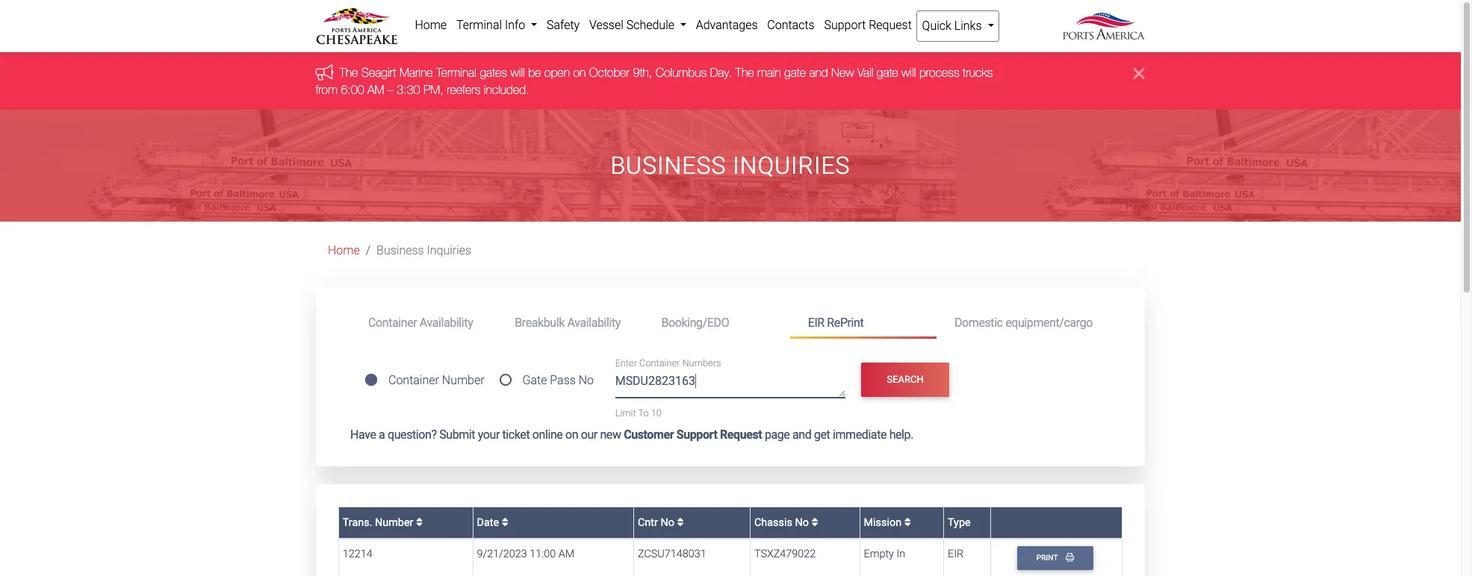 Task type: describe. For each thing, give the bounding box(es) containing it.
breakbulk availability
[[515, 316, 621, 330]]

search button
[[861, 363, 949, 398]]

info
[[505, 18, 525, 32]]

customer support request link
[[624, 428, 762, 442]]

tsxz479022
[[754, 548, 816, 561]]

open
[[545, 66, 570, 79]]

domestic
[[954, 316, 1003, 330]]

terminal info link
[[452, 10, 542, 40]]

sort image for date
[[502, 517, 508, 528]]

11:00
[[530, 548, 556, 561]]

container for container number
[[388, 374, 439, 388]]

equipment/cargo
[[1005, 316, 1093, 330]]

online
[[532, 428, 563, 442]]

seagirt
[[362, 66, 397, 79]]

have
[[350, 428, 376, 442]]

help.
[[889, 428, 913, 442]]

print image
[[1066, 554, 1074, 562]]

1 vertical spatial home
[[328, 244, 360, 258]]

gates
[[480, 66, 508, 79]]

sort image for trans. number
[[416, 517, 423, 528]]

–
[[388, 83, 394, 96]]

0 horizontal spatial no
[[579, 374, 594, 388]]

a
[[379, 428, 385, 442]]

our
[[581, 428, 597, 442]]

0 vertical spatial terminal
[[456, 18, 502, 32]]

to
[[638, 408, 649, 419]]

0 horizontal spatial business inquiries
[[377, 244, 471, 258]]

availability for breakbulk availability
[[567, 316, 621, 330]]

container availability
[[368, 316, 473, 330]]

contacts link
[[763, 10, 819, 40]]

quick links
[[922, 19, 985, 33]]

print link
[[1017, 547, 1093, 570]]

1 horizontal spatial support
[[824, 18, 866, 32]]

new
[[600, 428, 621, 442]]

vessel schedule
[[589, 18, 677, 32]]

9th,
[[633, 66, 653, 79]]

1 horizontal spatial home
[[415, 18, 447, 32]]

support request
[[824, 18, 912, 32]]

booking/edo link
[[643, 309, 790, 337]]

1 vertical spatial business
[[377, 244, 424, 258]]

1 vertical spatial and
[[792, 428, 811, 442]]

0 horizontal spatial inquiries
[[427, 244, 471, 258]]

0 vertical spatial home link
[[410, 10, 452, 40]]

enter
[[615, 358, 637, 369]]

date link
[[477, 516, 508, 529]]

3:30
[[397, 83, 420, 96]]

date
[[477, 516, 502, 529]]

links
[[954, 19, 982, 33]]

reefers
[[447, 83, 481, 96]]

safety link
[[542, 10, 584, 40]]

submit
[[439, 428, 475, 442]]

empty
[[864, 548, 894, 561]]

in
[[897, 548, 905, 561]]

limit to 10
[[615, 408, 662, 419]]

cntr no link
[[638, 516, 684, 529]]

get
[[814, 428, 830, 442]]

mission
[[864, 516, 904, 529]]

1 vertical spatial request
[[720, 428, 762, 442]]

reprint
[[827, 316, 864, 330]]

your
[[478, 428, 500, 442]]

immediate
[[833, 428, 887, 442]]

limit
[[615, 408, 636, 419]]

vail
[[858, 66, 874, 79]]

vessel schedule link
[[584, 10, 691, 40]]

advantages
[[696, 18, 758, 32]]

number for container number
[[442, 374, 484, 388]]

vessel
[[589, 18, 624, 32]]

availability for container availability
[[420, 316, 473, 330]]

sort image for chassis no
[[811, 517, 818, 528]]

breakbulk availability link
[[497, 309, 643, 337]]

safety
[[547, 18, 580, 32]]

mission link
[[864, 516, 911, 529]]

quick links link
[[917, 10, 999, 42]]



Task type: locate. For each thing, give the bounding box(es) containing it.
sort image for mission
[[904, 517, 911, 528]]

trans. number link
[[343, 516, 423, 529]]

new
[[832, 66, 854, 79]]

pm,
[[424, 83, 444, 96]]

0 vertical spatial business inquiries
[[611, 152, 850, 180]]

availability up container number
[[420, 316, 473, 330]]

am inside the seagirt marine terminal gates will be open on october 9th, columbus day. the main gate and new vail gate will process trucks from 6:00 am – 3:30 pm, reefers included.
[[368, 83, 385, 96]]

process
[[920, 66, 960, 79]]

1 horizontal spatial request
[[869, 18, 912, 32]]

1 vertical spatial number
[[375, 516, 413, 529]]

included.
[[484, 83, 530, 96]]

the seagirt marine terminal gates will be open on october 9th, columbus day. the main gate and new vail gate will process trucks from 6:00 am – 3:30 pm, reefers included.
[[316, 66, 993, 96]]

terminal left info on the left of page
[[456, 18, 502, 32]]

1 vertical spatial business inquiries
[[377, 244, 471, 258]]

domestic equipment/cargo
[[954, 316, 1093, 330]]

sort image up in
[[904, 517, 911, 528]]

terminal up reefers
[[437, 66, 477, 79]]

breakbulk
[[515, 316, 565, 330]]

the up 6:00
[[340, 66, 358, 79]]

2 sort image from the left
[[502, 517, 508, 528]]

0 vertical spatial container
[[368, 316, 417, 330]]

chassis no link
[[754, 516, 818, 529]]

availability up enter
[[567, 316, 621, 330]]

0 horizontal spatial availability
[[420, 316, 473, 330]]

1 vertical spatial eir
[[948, 548, 964, 561]]

quick
[[922, 19, 951, 33]]

sort image inside trans. number link
[[416, 517, 423, 528]]

0 horizontal spatial am
[[368, 83, 385, 96]]

1 horizontal spatial am
[[558, 548, 574, 561]]

2 vertical spatial container
[[388, 374, 439, 388]]

sort image right chassis
[[811, 517, 818, 528]]

eir reprint
[[808, 316, 864, 330]]

availability
[[420, 316, 473, 330], [567, 316, 621, 330]]

gate
[[522, 374, 547, 388]]

close image
[[1134, 65, 1145, 82]]

1 gate from the left
[[785, 66, 806, 79]]

2 availability from the left
[[567, 316, 621, 330]]

print
[[1036, 554, 1060, 563]]

1 vertical spatial on
[[565, 428, 578, 442]]

number for trans. number
[[375, 516, 413, 529]]

sort image inside cntr no link
[[677, 517, 684, 528]]

no
[[579, 374, 594, 388], [661, 516, 674, 529], [795, 516, 809, 529]]

on right "open" at the top left of page
[[574, 66, 586, 79]]

the seagirt marine terminal gates will be open on october 9th, columbus day. the main gate and new vail gate will process trucks from 6:00 am – 3:30 pm, reefers included. link
[[316, 66, 993, 96]]

be
[[529, 66, 541, 79]]

0 horizontal spatial support
[[676, 428, 717, 442]]

0 horizontal spatial business
[[377, 244, 424, 258]]

the
[[340, 66, 358, 79], [736, 66, 754, 79]]

sort image right cntr
[[677, 517, 684, 528]]

empty in
[[864, 548, 905, 561]]

0 vertical spatial home
[[415, 18, 447, 32]]

sort image for cntr no
[[677, 517, 684, 528]]

0 horizontal spatial gate
[[785, 66, 806, 79]]

will
[[511, 66, 525, 79], [902, 66, 916, 79]]

enter container numbers
[[615, 358, 721, 369]]

on left our
[[565, 428, 578, 442]]

sort image up 9/21/2023
[[502, 517, 508, 528]]

number up submit
[[442, 374, 484, 388]]

1 horizontal spatial number
[[442, 374, 484, 388]]

ticket
[[502, 428, 530, 442]]

1 availability from the left
[[420, 316, 473, 330]]

1 vertical spatial home link
[[328, 244, 360, 258]]

container for container availability
[[368, 316, 417, 330]]

trucks
[[963, 66, 993, 79]]

sort image right trans.
[[416, 517, 423, 528]]

trans.
[[343, 516, 372, 529]]

10
[[651, 408, 662, 419]]

cntr no
[[638, 516, 677, 529]]

no right pass
[[579, 374, 594, 388]]

0 horizontal spatial the
[[340, 66, 358, 79]]

no for chassis no
[[795, 516, 809, 529]]

0 horizontal spatial eir
[[808, 316, 824, 330]]

support right customer
[[676, 428, 717, 442]]

have a question? submit your ticket online on our new customer support request page and get immediate help.
[[350, 428, 913, 442]]

1 vertical spatial container
[[639, 358, 680, 369]]

numbers
[[682, 358, 721, 369]]

eir for eir
[[948, 548, 964, 561]]

type
[[948, 516, 971, 529]]

on
[[574, 66, 586, 79], [565, 428, 578, 442]]

container right enter
[[639, 358, 680, 369]]

Enter Container Numbers text field
[[615, 373, 846, 398]]

3 sort image from the left
[[677, 517, 684, 528]]

home link
[[410, 10, 452, 40], [328, 244, 360, 258]]

0 vertical spatial am
[[368, 83, 385, 96]]

am
[[368, 83, 385, 96], [558, 548, 574, 561]]

the right day.
[[736, 66, 754, 79]]

support
[[824, 18, 866, 32], [676, 428, 717, 442]]

gate
[[785, 66, 806, 79], [877, 66, 899, 79]]

gate right vail
[[877, 66, 899, 79]]

1 horizontal spatial no
[[661, 516, 674, 529]]

1 horizontal spatial will
[[902, 66, 916, 79]]

1 will from the left
[[511, 66, 525, 79]]

booking/edo
[[661, 316, 729, 330]]

0 horizontal spatial will
[[511, 66, 525, 79]]

marine
[[400, 66, 433, 79]]

bullhorn image
[[316, 64, 340, 81]]

5 sort image from the left
[[904, 517, 911, 528]]

number
[[442, 374, 484, 388], [375, 516, 413, 529]]

number right trans.
[[375, 516, 413, 529]]

container up container number
[[368, 316, 417, 330]]

terminal inside the seagirt marine terminal gates will be open on october 9th, columbus day. the main gate and new vail gate will process trucks from 6:00 am – 3:30 pm, reefers included.
[[437, 66, 477, 79]]

0 vertical spatial on
[[574, 66, 586, 79]]

sort image inside mission link
[[904, 517, 911, 528]]

gate pass no
[[522, 374, 594, 388]]

0 vertical spatial request
[[869, 18, 912, 32]]

will left process
[[902, 66, 916, 79]]

no for cntr no
[[661, 516, 674, 529]]

2 gate from the left
[[877, 66, 899, 79]]

sort image
[[416, 517, 423, 528], [502, 517, 508, 528], [677, 517, 684, 528], [811, 517, 818, 528], [904, 517, 911, 528]]

on inside the seagirt marine terminal gates will be open on october 9th, columbus day. the main gate and new vail gate will process trucks from 6:00 am – 3:30 pm, reefers included.
[[574, 66, 586, 79]]

gate right main
[[785, 66, 806, 79]]

terminal info
[[456, 18, 528, 32]]

the seagirt marine terminal gates will be open on october 9th, columbus day. the main gate and new vail gate will process trucks from 6:00 am – 3:30 pm, reefers included. alert
[[0, 53, 1461, 110]]

0 vertical spatial number
[[442, 374, 484, 388]]

0 vertical spatial eir
[[808, 316, 824, 330]]

1 horizontal spatial availability
[[567, 316, 621, 330]]

no right chassis
[[795, 516, 809, 529]]

0 vertical spatial inquiries
[[733, 152, 850, 180]]

schedule
[[626, 18, 674, 32]]

question?
[[388, 428, 437, 442]]

0 vertical spatial support
[[824, 18, 866, 32]]

main
[[758, 66, 781, 79]]

request left page
[[720, 428, 762, 442]]

eir down "type"
[[948, 548, 964, 561]]

and left get
[[792, 428, 811, 442]]

1 horizontal spatial eir
[[948, 548, 964, 561]]

0 horizontal spatial number
[[375, 516, 413, 529]]

no right cntr
[[661, 516, 674, 529]]

business
[[611, 152, 726, 180], [377, 244, 424, 258]]

sort image inside date link
[[502, 517, 508, 528]]

day.
[[710, 66, 732, 79]]

october
[[589, 66, 630, 79]]

1 vertical spatial support
[[676, 428, 717, 442]]

search
[[887, 374, 924, 386]]

0 horizontal spatial home link
[[328, 244, 360, 258]]

0 horizontal spatial request
[[720, 428, 762, 442]]

request left quick
[[869, 18, 912, 32]]

9/21/2023
[[477, 548, 527, 561]]

and inside the seagirt marine terminal gates will be open on october 9th, columbus day. the main gate and new vail gate will process trucks from 6:00 am – 3:30 pm, reefers included.
[[810, 66, 828, 79]]

1 horizontal spatial business inquiries
[[611, 152, 850, 180]]

1 horizontal spatial business
[[611, 152, 726, 180]]

domestic equipment/cargo link
[[937, 309, 1111, 337]]

1 horizontal spatial home link
[[410, 10, 452, 40]]

am left –
[[368, 83, 385, 96]]

container availability link
[[350, 309, 497, 337]]

pass
[[550, 374, 576, 388]]

from
[[316, 83, 338, 96]]

2 the from the left
[[736, 66, 754, 79]]

6:00
[[341, 83, 365, 96]]

1 the from the left
[[340, 66, 358, 79]]

container
[[368, 316, 417, 330], [639, 358, 680, 369], [388, 374, 439, 388]]

advantages link
[[691, 10, 763, 40]]

columbus
[[656, 66, 707, 79]]

1 horizontal spatial the
[[736, 66, 754, 79]]

terminal
[[456, 18, 502, 32], [437, 66, 477, 79]]

support request link
[[819, 10, 917, 40]]

4 sort image from the left
[[811, 517, 818, 528]]

trans. number
[[343, 516, 416, 529]]

12214
[[343, 548, 372, 561]]

page
[[765, 428, 790, 442]]

and
[[810, 66, 828, 79], [792, 428, 811, 442]]

zcsu7148031
[[638, 548, 706, 561]]

1 sort image from the left
[[416, 517, 423, 528]]

sort image inside chassis no link
[[811, 517, 818, 528]]

container number
[[388, 374, 484, 388]]

1 horizontal spatial gate
[[877, 66, 899, 79]]

customer
[[624, 428, 674, 442]]

eir
[[808, 316, 824, 330], [948, 548, 964, 561]]

2 horizontal spatial no
[[795, 516, 809, 529]]

1 vertical spatial am
[[558, 548, 574, 561]]

chassis no
[[754, 516, 811, 529]]

eir left reprint
[[808, 316, 824, 330]]

1 vertical spatial inquiries
[[427, 244, 471, 258]]

support up new
[[824, 18, 866, 32]]

contacts
[[767, 18, 815, 32]]

0 vertical spatial business
[[611, 152, 726, 180]]

request
[[869, 18, 912, 32], [720, 428, 762, 442]]

0 vertical spatial and
[[810, 66, 828, 79]]

2 will from the left
[[902, 66, 916, 79]]

eir for eir reprint
[[808, 316, 824, 330]]

0 horizontal spatial home
[[328, 244, 360, 258]]

will left be
[[511, 66, 525, 79]]

and left new
[[810, 66, 828, 79]]

am right 11:00
[[558, 548, 574, 561]]

container up the question?
[[388, 374, 439, 388]]

1 horizontal spatial inquiries
[[733, 152, 850, 180]]

eir reprint link
[[790, 309, 937, 339]]

1 vertical spatial terminal
[[437, 66, 477, 79]]

business inquiries
[[611, 152, 850, 180], [377, 244, 471, 258]]



Task type: vqa. For each thing, say whether or not it's contained in the screenshot.
▼
no



